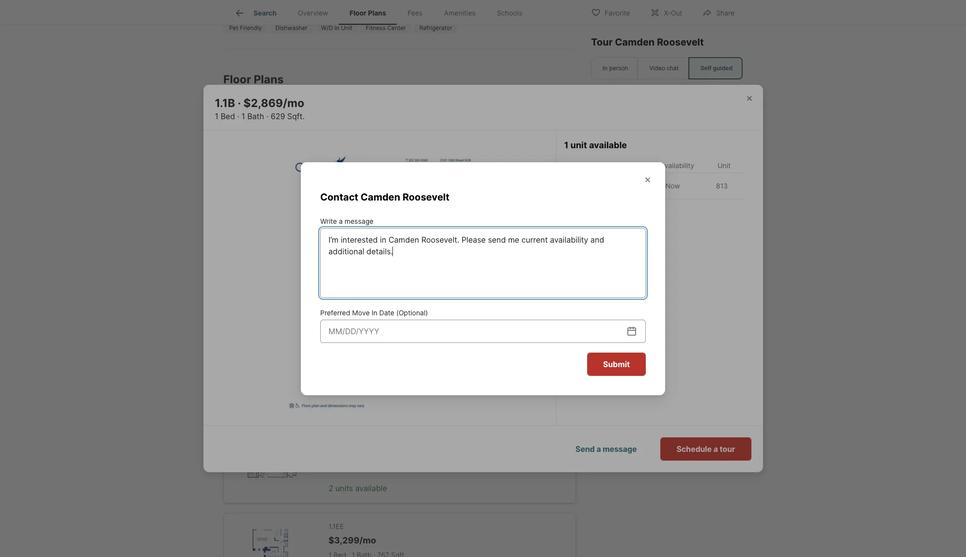 Task type: describe. For each thing, give the bounding box(es) containing it.
send for send a message
[[576, 444, 595, 454]]

in inside contact camden roosevelt dialog
[[372, 308, 377, 317]]

open
[[599, 277, 619, 286]]

bath for 1 bed · 1 bath · 646 sqft.
[[357, 464, 372, 472]]

19
[[380, 396, 388, 406]]

1.1d image
[[239, 267, 305, 313]]

dishwasher
[[275, 24, 308, 31]]

message for write a message
[[345, 217, 373, 225]]

amenities tab
[[433, 1, 486, 25]]

roosevelt for tour camden roosevelt
[[657, 36, 704, 48]]

schedule tour
[[641, 154, 693, 164]]

926-
[[623, 263, 641, 273]]

search
[[253, 9, 277, 17]]

guided
[[713, 64, 733, 72]]

self guided
[[700, 64, 733, 72]]

sq.
[[613, 161, 624, 170]]

tab list containing search
[[223, 0, 541, 25]]

1 bed · 1 bath · 646 sqft.
[[328, 464, 407, 472]]

schools
[[497, 9, 522, 17]]

camden inside camden roosevelt (202) 926-4406 open today: 9:00 am-6:00 pm
[[599, 250, 631, 259]]

write a message
[[320, 217, 373, 225]]

1.1b image for 1 unit available
[[279, 140, 492, 415]]

units
[[335, 484, 353, 493]]

preferred move in date (optional)
[[320, 308, 428, 317]]

0 horizontal spatial plans
[[254, 73, 284, 86]]

1 bed · 1 bath · 753 sqft.
[[328, 289, 407, 298]]

813
[[716, 182, 728, 190]]

1 down contact
[[328, 222, 332, 232]]

1 up move
[[352, 289, 355, 298]]

summary
[[268, 108, 299, 116]]

(202) 926-4406 link
[[599, 263, 662, 273]]

(202)
[[599, 263, 621, 273]]

1.1ee image
[[239, 529, 305, 557]]

pet friendly
[[229, 24, 262, 31]]

9:00
[[646, 277, 663, 286]]

1 vertical spatial 1 unit available
[[328, 222, 382, 232]]

friendly
[[240, 24, 262, 31]]

contact camden roosevelt
[[320, 191, 450, 203]]

preferred
[[320, 308, 350, 317]]

available down '1 bed · 1 bath · 629 sqft.'
[[350, 222, 382, 232]]

bath for 1 bed · 1 bath · 629 sqft.
[[357, 202, 372, 210]]

1.1b
[[215, 96, 235, 110]]

schools tab
[[486, 1, 533, 25]]

video
[[649, 64, 665, 72]]

camden for tour
[[615, 36, 655, 48]]

sqft. inside 1.1b · $2,869/mo 1 bed · 1 bath · 629 sqft.
[[287, 111, 305, 121]]

tour camden roosevelt
[[591, 36, 704, 48]]

unit inside 1.1b · $2,869/mo dialog
[[718, 161, 731, 170]]

1 horizontal spatial 629
[[377, 202, 390, 210]]

today:
[[621, 277, 644, 286]]

x-out
[[664, 8, 682, 17]]

bed for 1 bed · 1 bath · 629 sqft.
[[334, 202, 346, 210]]

6:00
[[681, 277, 697, 286]]

send a message button
[[560, 438, 653, 461]]

available inside 1.1b · $2,869/mo dialog
[[589, 140, 627, 150]]

Preferred Move In Date (Optional) text field
[[328, 325, 626, 337]]

center
[[387, 24, 406, 31]]

1.1ab image
[[239, 442, 305, 487]]

or
[[661, 183, 672, 193]]

1 up preferred
[[328, 289, 332, 298]]

(optional)
[[396, 308, 428, 317]]

1.1ee $3,299/mo
[[328, 522, 376, 545]]

am-
[[665, 277, 681, 286]]

message for send a message
[[603, 444, 637, 454]]

sq. ft.
[[613, 161, 634, 170]]

out
[[671, 8, 682, 17]]

I'm interested in Camden Roosevelt. Please send me current availability and additional details. text field
[[328, 234, 638, 292]]

$2,869/mo inside 1.1b · $2,869/mo 1 bed · 1 bath · 629 sqft.
[[244, 96, 304, 110]]

chat
[[667, 64, 679, 72]]

a for schedule
[[714, 444, 718, 454]]

unit inside 1.1b · $2,869/mo dialog
[[570, 140, 587, 150]]

tour
[[591, 36, 613, 48]]

0 horizontal spatial floor
[[223, 73, 251, 86]]

a for write
[[339, 217, 343, 225]]

x-
[[664, 8, 671, 17]]

schedule a tour button
[[661, 438, 751, 461]]

1.1ee
[[328, 522, 344, 530]]

schedule for schedule tour
[[641, 154, 676, 164]]

1 unit available inside 1.1b · $2,869/mo dialog
[[564, 140, 627, 150]]

1 vertical spatial floor plans
[[223, 73, 284, 86]]

send a message
[[576, 444, 637, 454]]

available dec 19
[[328, 396, 388, 406]]

0 vertical spatial in
[[334, 24, 339, 31]]

availability
[[660, 161, 694, 170]]

amenities
[[444, 9, 476, 17]]

overview
[[298, 9, 328, 17]]

send message
[[639, 208, 694, 218]]

2 vertical spatial unit
[[334, 309, 348, 319]]

0 vertical spatial unit
[[341, 24, 352, 31]]

plans inside tab
[[368, 9, 386, 17]]

share
[[716, 8, 735, 17]]

floor plans tab
[[339, 1, 397, 25]]

available
[[328, 396, 361, 406]]

refrigerator
[[419, 24, 452, 31]]

favorite
[[605, 8, 630, 17]]

fitness center
[[366, 24, 406, 31]]



Task type: vqa. For each thing, say whether or not it's contained in the screenshot.
all
no



Task type: locate. For each thing, give the bounding box(es) containing it.
0 horizontal spatial 629
[[271, 111, 285, 121]]

1.1b image
[[279, 140, 492, 415], [239, 180, 305, 226]]

ft.
[[626, 161, 634, 170]]

in
[[334, 24, 339, 31], [603, 64, 608, 72], [372, 308, 377, 317]]

bath left 753
[[357, 289, 372, 298]]

0 vertical spatial floor
[[350, 9, 366, 17]]

camden roosevelt (202) 926-4406 open today: 9:00 am-6:00 pm
[[599, 250, 711, 286]]

bed for 1 bed · 1 bath · 646 sqft.
[[334, 464, 346, 472]]

camden
[[615, 36, 655, 48], [361, 191, 400, 203], [599, 250, 631, 259]]

write
[[320, 217, 337, 225]]

0 vertical spatial plans
[[368, 9, 386, 17]]

1 horizontal spatial plans
[[368, 9, 386, 17]]

schedule tour button
[[591, 147, 743, 171]]

bed down 1.1b on the top
[[221, 111, 235, 121]]

bed up units
[[334, 464, 346, 472]]

0 horizontal spatial send
[[576, 444, 595, 454]]

unit left move
[[334, 309, 348, 319]]

in left 'date'
[[372, 308, 377, 317]]

1 up 2 units available
[[352, 464, 355, 472]]

0 horizontal spatial $2,869/mo
[[244, 96, 304, 110]]

available down 1 bed · 1 bath · 753 sqft.
[[350, 309, 382, 319]]

self
[[700, 64, 712, 72]]

bath up write a message
[[357, 202, 372, 210]]

available up sq. at the top of the page
[[589, 140, 627, 150]]

message inside contact camden roosevelt dialog
[[345, 217, 373, 225]]

schedule inside 1.1b · $2,869/mo dialog
[[677, 444, 712, 454]]

sqft. for 1 bed · 1 bath · 646 sqft.
[[392, 464, 407, 472]]

1 left summary at the left top of the page
[[242, 111, 245, 121]]

plans up fitness
[[368, 9, 386, 17]]

bed up preferred
[[334, 289, 346, 298]]

send inside "button"
[[639, 208, 659, 218]]

629 inside 1.1b · $2,869/mo 1 bed · 1 bath · 629 sqft.
[[271, 111, 285, 121]]

list box containing in person
[[591, 57, 743, 79]]

0 vertical spatial floor plans
[[350, 9, 386, 17]]

camden right contact
[[361, 191, 400, 203]]

price
[[566, 161, 582, 170]]

fees
[[408, 9, 423, 17]]

message inside "button"
[[660, 208, 694, 218]]

person
[[609, 64, 628, 72]]

sqft.
[[287, 111, 305, 121], [392, 202, 407, 210], [391, 289, 407, 298], [392, 464, 407, 472]]

bath
[[247, 111, 264, 121], [357, 202, 372, 210], [357, 289, 372, 298], [357, 464, 372, 472]]

in right w/d
[[334, 24, 339, 31]]

fees tab
[[397, 1, 433, 25]]

floor plans inside tab
[[350, 9, 386, 17]]

1 horizontal spatial a
[[597, 444, 601, 454]]

floor
[[350, 9, 366, 17], [223, 73, 251, 86]]

bed up write a message
[[334, 202, 346, 210]]

2 vertical spatial roosevelt
[[633, 250, 670, 259]]

1 horizontal spatial schedule
[[677, 444, 712, 454]]

1.1ea image
[[239, 355, 305, 400]]

schedule
[[641, 154, 676, 164], [677, 444, 712, 454]]

video chat
[[649, 64, 679, 72]]

unit right w/d
[[341, 24, 352, 31]]

753
[[377, 289, 390, 298]]

a inside schedule a tour button
[[714, 444, 718, 454]]

unit
[[341, 24, 352, 31], [718, 161, 731, 170]]

0 vertical spatial 1 unit available
[[564, 140, 627, 150]]

1 vertical spatial floor
[[223, 73, 251, 86]]

bath inside 1.1b · $2,869/mo 1 bed · 1 bath · 629 sqft.
[[247, 111, 264, 121]]

0 horizontal spatial floor plans
[[223, 73, 284, 86]]

unit up 813 in the right of the page
[[718, 161, 731, 170]]

0 vertical spatial unit
[[570, 140, 587, 150]]

summary tab
[[225, 100, 342, 124]]

2 horizontal spatial a
[[714, 444, 718, 454]]

sqft. for 1 bed · 1 bath · 753 sqft.
[[391, 289, 407, 298]]

0 vertical spatial schedule
[[641, 154, 676, 164]]

floor up fitness
[[350, 9, 366, 17]]

available down the 1 bed · 1 bath · 646 sqft.
[[355, 484, 387, 493]]

share button
[[694, 2, 743, 22]]

fitness
[[366, 24, 386, 31]]

pet
[[229, 24, 238, 31]]

2 vertical spatial 1 unit available
[[328, 309, 382, 319]]

0 vertical spatial camden
[[615, 36, 655, 48]]

0 horizontal spatial in
[[334, 24, 339, 31]]

0 vertical spatial $2,869/mo
[[244, 96, 304, 110]]

4406
[[641, 263, 662, 273]]

pm
[[700, 277, 711, 286]]

1 horizontal spatial tour
[[720, 444, 735, 454]]

sqft. for 1 bed · 1 bath · 629 sqft.
[[392, 202, 407, 210]]

plans up 1.1b · $2,869/mo 1 bed · 1 bath · 629 sqft.
[[254, 73, 284, 86]]

1 unit available down '1 bed · 1 bath · 629 sqft.'
[[328, 222, 382, 232]]

1.1b · $2,869/mo dialog
[[180, 85, 763, 472]]

favorite button
[[583, 2, 638, 22]]

x-out button
[[642, 2, 691, 22]]

plans
[[368, 9, 386, 17], [254, 73, 284, 86]]

contact
[[320, 191, 358, 203]]

0 horizontal spatial unit
[[341, 24, 352, 31]]

in left the person
[[603, 64, 608, 72]]

w/d in unit
[[321, 24, 352, 31]]

unit down contact
[[334, 222, 348, 232]]

send message button
[[591, 202, 743, 225]]

submit button
[[587, 352, 646, 376]]

646
[[377, 464, 390, 472]]

1 vertical spatial tour
[[720, 444, 735, 454]]

in person
[[603, 64, 628, 72]]

1 down 1.1b on the top
[[215, 111, 218, 121]]

1 left move
[[328, 309, 332, 319]]

camden inside dialog
[[361, 191, 400, 203]]

tour
[[678, 154, 693, 164], [720, 444, 735, 454]]

submit
[[603, 359, 630, 369]]

unit up the price
[[570, 140, 587, 150]]

available
[[589, 140, 627, 150], [350, 222, 382, 232], [350, 309, 382, 319], [355, 484, 387, 493]]

camden for contact
[[361, 191, 400, 203]]

bath for 1 bed · 1 bath · 753 sqft.
[[357, 289, 372, 298]]

$3,299/mo
[[328, 535, 376, 545]]

2 vertical spatial camden
[[599, 250, 631, 259]]

1 vertical spatial unit
[[718, 161, 731, 170]]

camden up (202)
[[599, 250, 631, 259]]

1 vertical spatial camden
[[361, 191, 400, 203]]

1 horizontal spatial floor
[[350, 9, 366, 17]]

2 horizontal spatial in
[[603, 64, 608, 72]]

message
[[660, 208, 694, 218], [345, 217, 373, 225], [603, 444, 637, 454]]

contact camden roosevelt dialog
[[301, 162, 665, 395]]

1 vertical spatial schedule
[[677, 444, 712, 454]]

date
[[379, 308, 394, 317]]

floor plans up 1.1b · $2,869/mo 1 bed · 1 bath · 629 sqft.
[[223, 73, 284, 86]]

floor inside tab
[[350, 9, 366, 17]]

0 vertical spatial send
[[639, 208, 659, 218]]

1 up write a message
[[352, 202, 355, 210]]

2
[[328, 484, 333, 493]]

0 vertical spatial roosevelt
[[657, 36, 704, 48]]

1 vertical spatial $2,869/mo
[[328, 186, 376, 197]]

1 vertical spatial send
[[576, 444, 595, 454]]

1
[[215, 111, 218, 121], [242, 111, 245, 121], [564, 140, 568, 150], [328, 202, 332, 210], [352, 202, 355, 210], [328, 222, 332, 232], [328, 289, 332, 298], [352, 289, 355, 298], [328, 309, 332, 319], [328, 464, 332, 472], [352, 464, 355, 472]]

·
[[238, 96, 241, 110], [237, 111, 239, 121], [266, 111, 269, 121], [348, 202, 350, 210], [374, 202, 375, 210], [348, 289, 350, 298], [374, 289, 375, 298], [348, 464, 350, 472], [374, 464, 375, 472]]

floor plans up fitness
[[350, 9, 386, 17]]

2 units available
[[328, 484, 387, 493]]

message inside button
[[603, 444, 637, 454]]

a inside the send a message button
[[597, 444, 601, 454]]

tab list
[[223, 0, 541, 25]]

overview tab
[[287, 1, 339, 25]]

0 horizontal spatial message
[[345, 217, 373, 225]]

1 horizontal spatial message
[[603, 444, 637, 454]]

roosevelt inside dialog
[[403, 191, 450, 203]]

1 vertical spatial in
[[603, 64, 608, 72]]

1 horizontal spatial $2,869/mo
[[328, 186, 376, 197]]

list box
[[591, 57, 743, 79]]

1 horizontal spatial floor plans
[[350, 9, 386, 17]]

1.1b image inside dialog
[[279, 140, 492, 415]]

search link
[[234, 7, 277, 19]]

tour inside 1.1b · $2,869/mo dialog
[[720, 444, 735, 454]]

unit
[[570, 140, 587, 150], [334, 222, 348, 232], [334, 309, 348, 319]]

1 vertical spatial roosevelt
[[403, 191, 450, 203]]

bed
[[221, 111, 235, 121], [334, 202, 346, 210], [334, 289, 346, 298], [334, 464, 346, 472]]

$2,869/mo
[[244, 96, 304, 110], [328, 186, 376, 197]]

1 vertical spatial plans
[[254, 73, 284, 86]]

dec
[[363, 396, 378, 406]]

1 up the price
[[564, 140, 568, 150]]

schedule a tour
[[677, 444, 735, 454]]

1 bed · 1 bath · 629 sqft.
[[328, 202, 407, 210]]

floor up 1.1b on the top
[[223, 73, 251, 86]]

available dec 19 button
[[223, 339, 576, 416]]

0 horizontal spatial tour
[[678, 154, 693, 164]]

629
[[271, 111, 285, 121], [377, 202, 390, 210]]

roosevelt for contact camden roosevelt
[[403, 191, 450, 203]]

send for send message
[[639, 208, 659, 218]]

w/d
[[321, 24, 333, 31]]

0 horizontal spatial a
[[339, 217, 343, 225]]

2 vertical spatial in
[[372, 308, 377, 317]]

1 up the write
[[328, 202, 332, 210]]

1 vertical spatial unit
[[334, 222, 348, 232]]

1 horizontal spatial unit
[[718, 161, 731, 170]]

summary tab list
[[223, 98, 576, 126]]

now
[[665, 182, 680, 190]]

bed inside 1.1b · $2,869/mo 1 bed · 1 bath · 629 sqft.
[[221, 111, 235, 121]]

1 horizontal spatial send
[[639, 208, 659, 218]]

bath left summary at the left top of the page
[[247, 111, 264, 121]]

1 unit available down 1 bed · 1 bath · 753 sqft.
[[328, 309, 382, 319]]

bed for 1 bed · 1 bath · 753 sqft.
[[334, 289, 346, 298]]

a for send
[[597, 444, 601, 454]]

1 unit available up the price
[[564, 140, 627, 150]]

camden up the person
[[615, 36, 655, 48]]

0 vertical spatial 629
[[271, 111, 285, 121]]

1 up "2"
[[328, 464, 332, 472]]

bath left 646
[[357, 464, 372, 472]]

1 horizontal spatial in
[[372, 308, 377, 317]]

1.1b · $2,869/mo 1 bed · 1 bath · 629 sqft.
[[215, 96, 305, 121]]

1 unit available
[[564, 140, 627, 150], [328, 222, 382, 232], [328, 309, 382, 319]]

roosevelt inside camden roosevelt (202) 926-4406 open today: 9:00 am-6:00 pm
[[633, 250, 670, 259]]

schedule for schedule a tour
[[677, 444, 712, 454]]

0 horizontal spatial schedule
[[641, 154, 676, 164]]

move
[[352, 308, 370, 317]]

0 vertical spatial tour
[[678, 154, 693, 164]]

send
[[639, 208, 659, 218], [576, 444, 595, 454]]

1 vertical spatial 629
[[377, 202, 390, 210]]

a
[[339, 217, 343, 225], [597, 444, 601, 454], [714, 444, 718, 454]]

a inside contact camden roosevelt dialog
[[339, 217, 343, 225]]

2 horizontal spatial message
[[660, 208, 694, 218]]

1.1b image for $2,869/mo
[[239, 180, 305, 226]]

send inside button
[[576, 444, 595, 454]]



